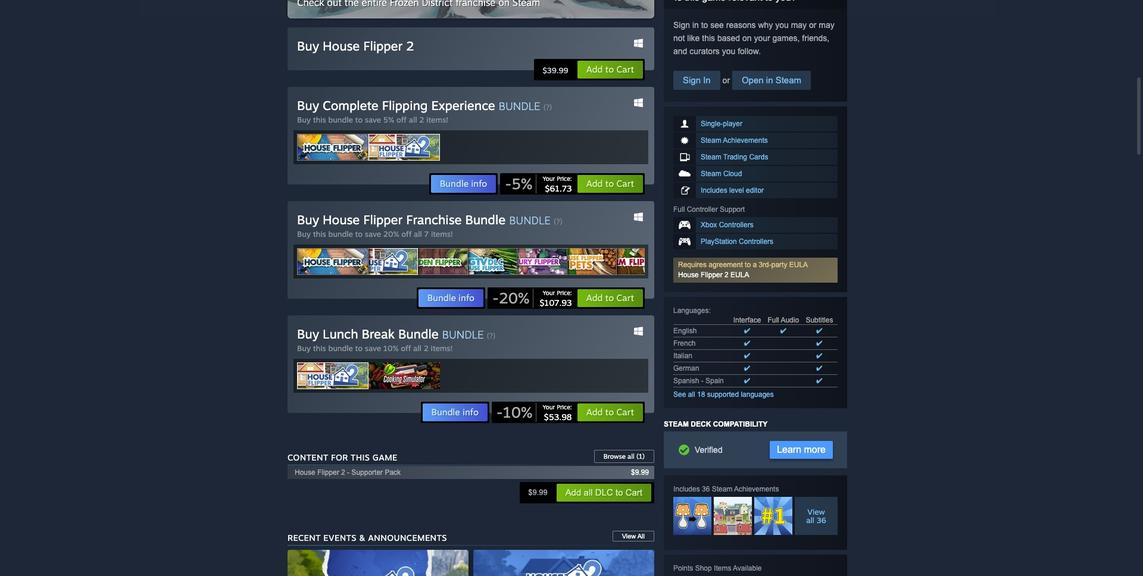 Task type: locate. For each thing, give the bounding box(es) containing it.
save left 7
[[365, 229, 381, 239]]

all inside add all dlc to cart link
[[584, 488, 593, 498]]

bundle info for -10%
[[432, 407, 479, 418]]

all down flipping
[[409, 115, 417, 124]]

5%
[[384, 115, 394, 124], [512, 175, 533, 193]]

1 vertical spatial 36
[[817, 516, 827, 525]]

3 add to cart from the top
[[587, 292, 634, 304]]

all left dlc
[[584, 488, 593, 498]]

2 horizontal spatial (?)
[[554, 217, 563, 226]]

1 vertical spatial (?)
[[554, 217, 563, 226]]

to
[[702, 20, 708, 30], [606, 64, 614, 75], [355, 115, 363, 124], [606, 178, 614, 189], [355, 229, 363, 239], [745, 261, 751, 269], [606, 292, 614, 304], [355, 344, 363, 353], [606, 407, 614, 418], [616, 488, 623, 498]]

0 vertical spatial 20%
[[384, 229, 399, 239]]

2 vertical spatial items!
[[431, 344, 453, 353]]

0 vertical spatial bundle info link
[[431, 175, 497, 194]]

house
[[323, 38, 360, 54], [323, 212, 360, 228], [678, 271, 699, 279], [295, 469, 316, 477]]

steam deck compatibility
[[664, 421, 768, 429]]

7 buy from the top
[[297, 344, 311, 353]]

0 horizontal spatial 20%
[[384, 229, 399, 239]]

items! right 7
[[431, 229, 453, 239]]

bundle inside buy complete flipping experience bundle (?)
[[499, 99, 541, 113]]

price: inside your price: $107.93
[[557, 290, 572, 297]]

full left controller
[[674, 206, 685, 214]]

0 vertical spatial you
[[776, 20, 789, 30]]

see
[[674, 391, 686, 399]]

view
[[808, 508, 825, 517], [622, 533, 636, 540]]

not
[[674, 33, 685, 43]]

buy complete flipping experience bundle (?)
[[297, 98, 552, 113]]

2 inside "requires agreement to a 3rd-party eula house flipper 2 eula"
[[725, 271, 729, 279]]

1 vertical spatial info
[[459, 292, 475, 304]]

1 horizontal spatial includes
[[701, 186, 728, 195]]

$61.73
[[545, 183, 572, 194]]

(?) inside "buy lunch break bundle bundle (?)"
[[487, 332, 496, 341]]

bundle info for -5%
[[440, 178, 487, 189]]

bundle info for -20%
[[428, 292, 475, 304]]

controllers down support
[[719, 221, 754, 229]]

5 buy from the top
[[297, 229, 311, 239]]

in right open
[[767, 75, 773, 85]]

(?) inside buy complete flipping experience bundle (?)
[[544, 103, 552, 112]]

1 vertical spatial or
[[721, 76, 733, 85]]

your price: $61.73
[[543, 175, 572, 194]]

0 horizontal spatial full
[[674, 206, 685, 214]]

save down 'complete'
[[365, 115, 381, 124]]

1 add to cart from the top
[[587, 64, 634, 75]]

1 horizontal spatial in
[[767, 75, 773, 85]]

buy for buy house flipper franchise bundle bundle (?)
[[297, 212, 319, 228]]

browse
[[604, 453, 626, 461]]

bundle inside "buy lunch break bundle bundle (?)"
[[442, 328, 484, 341]]

2 your from the top
[[543, 290, 555, 297]]

0 vertical spatial eula
[[790, 261, 808, 269]]

eula right party
[[790, 261, 808, 269]]

steam left cloud
[[701, 170, 722, 178]]

add right $53.98
[[587, 407, 603, 418]]

0 horizontal spatial in
[[693, 20, 699, 30]]

$53.98
[[544, 412, 572, 422]]

flipping
[[382, 98, 428, 113]]

achievements up steam trading cards link
[[723, 136, 768, 145]]

to inside sign in to see reasons why you may or may not like this based on your games, friends, and curators you follow.
[[702, 20, 708, 30]]

0 horizontal spatial includes
[[674, 485, 700, 494]]

verified
[[695, 446, 723, 455]]

0 horizontal spatial may
[[791, 20, 807, 30]]

price:
[[557, 175, 572, 182], [557, 290, 572, 297], [557, 404, 572, 411]]

0 vertical spatial save
[[365, 115, 381, 124]]

0 vertical spatial your
[[543, 175, 555, 182]]

includes up everything matches 'image'
[[674, 485, 700, 494]]

requires
[[678, 261, 707, 269]]

cart for 20%
[[617, 292, 634, 304]]

price: for -10%
[[557, 404, 572, 411]]

10% down "buy lunch break bundle bundle (?)"
[[384, 344, 399, 353]]

1 vertical spatial bundle
[[509, 214, 551, 227]]

-10%
[[497, 403, 533, 422]]

off left 7
[[402, 229, 412, 239]]

add to cart for -5%
[[587, 178, 634, 189]]

view all
[[622, 533, 645, 540]]

1 price: from the top
[[557, 175, 572, 182]]

subtitles
[[806, 316, 834, 325]]

$39.99
[[543, 66, 569, 75]]

bundle for -5%
[[440, 178, 469, 189]]

steam for trading
[[701, 153, 722, 161]]

this inside sign in to see reasons why you may or may not like this based on your games, friends, and curators you follow.
[[702, 33, 715, 43]]

1 horizontal spatial you
[[776, 20, 789, 30]]

open
[[742, 75, 764, 85]]

save for -5%
[[365, 115, 381, 124]]

bundle for -10%
[[328, 344, 353, 353]]

view for all
[[622, 533, 636, 540]]

see all 18 supported languages
[[674, 391, 774, 399]]

this for -10%
[[313, 344, 326, 353]]

1 vertical spatial items!
[[431, 229, 453, 239]]

2 vertical spatial your
[[543, 404, 555, 411]]

cloud
[[724, 170, 742, 178]]

info left -5%
[[471, 178, 487, 189]]

playstation
[[701, 238, 737, 246]]

your inside your price: $107.93
[[543, 290, 555, 297]]

(?)
[[544, 103, 552, 112], [554, 217, 563, 226], [487, 332, 496, 341]]

2 add to cart from the top
[[587, 178, 634, 189]]

controllers for playstation controllers
[[739, 238, 774, 246]]

1 horizontal spatial eula
[[790, 261, 808, 269]]

0 vertical spatial bundle info
[[440, 178, 487, 189]]

4 add to cart from the top
[[587, 407, 634, 418]]

1 vertical spatial in
[[767, 75, 773, 85]]

2 vertical spatial bundle
[[442, 328, 484, 341]]

price: up $61.73
[[557, 175, 572, 182]]

single-
[[701, 120, 723, 128]]

game
[[373, 453, 398, 463]]

(?) down -20%
[[487, 332, 496, 341]]

add to cart up browse
[[587, 407, 634, 418]]

3 bundle from the top
[[328, 344, 353, 353]]

steam up steam cloud
[[701, 153, 722, 161]]

steam trading cards link
[[674, 150, 838, 165]]

steam down single-
[[701, 136, 722, 145]]

save down break
[[365, 344, 381, 353]]

1 buy from the top
[[297, 38, 319, 54]]

all right world's best flipper image
[[807, 516, 815, 525]]

single-player
[[701, 120, 743, 128]]

in
[[693, 20, 699, 30], [767, 75, 773, 85]]

add to cart link right $61.73
[[577, 175, 644, 194]]

- for 10%
[[497, 403, 503, 422]]

italian
[[674, 352, 693, 360]]

buy this bundle to save 10% off all 2 items!
[[297, 344, 453, 353]]

0 vertical spatial info
[[471, 178, 487, 189]]

your up $107.93
[[543, 290, 555, 297]]

2 vertical spatial bundle info
[[432, 407, 479, 418]]

steam for deck
[[664, 421, 689, 429]]

save for -20%
[[365, 229, 381, 239]]

items! for -20%
[[431, 229, 453, 239]]

0 vertical spatial bundle
[[328, 115, 353, 124]]

items! down "buy lunch break bundle bundle (?)"
[[431, 344, 453, 353]]

1 vertical spatial your
[[543, 290, 555, 297]]

7
[[424, 229, 429, 239]]

sign inside sign in to see reasons why you may or may not like this based on your games, friends, and curators you follow.
[[674, 20, 690, 30]]

2 add to cart link from the top
[[577, 175, 644, 194]]

off down flipping
[[397, 115, 407, 124]]

view right world's best flipper image
[[808, 508, 825, 517]]

french
[[674, 340, 696, 348]]

1 horizontal spatial may
[[819, 20, 835, 30]]

1 vertical spatial controllers
[[739, 238, 774, 246]]

0 vertical spatial price:
[[557, 175, 572, 182]]

achievements up world's best flipper image
[[735, 485, 779, 494]]

0 vertical spatial 10%
[[384, 344, 399, 353]]

1 vertical spatial 20%
[[499, 289, 530, 307]]

1 bundle from the top
[[328, 115, 353, 124]]

1 your from the top
[[543, 175, 555, 182]]

price: up $107.93
[[557, 290, 572, 297]]

browse all (1)
[[604, 453, 645, 461]]

includes 36 steam achievements
[[674, 485, 779, 494]]

controllers for xbox controllers
[[719, 221, 754, 229]]

1 vertical spatial view
[[622, 533, 636, 540]]

info for -20%
[[459, 292, 475, 304]]

save for -10%
[[365, 344, 381, 353]]

sign up not
[[674, 20, 690, 30]]

4 add to cart link from the top
[[577, 403, 644, 422]]

in up like
[[693, 20, 699, 30]]

buy house flipper 2
[[297, 38, 414, 54]]

0 vertical spatial full
[[674, 206, 685, 214]]

add to cart right your price: $107.93
[[587, 292, 634, 304]]

1 horizontal spatial 10%
[[503, 403, 533, 422]]

1 vertical spatial save
[[365, 229, 381, 239]]

0 horizontal spatial $9.99
[[529, 488, 548, 497]]

your inside your price: $61.73
[[543, 175, 555, 182]]

off
[[397, 115, 407, 124], [402, 229, 412, 239], [401, 344, 411, 353]]

2 may from the left
[[819, 20, 835, 30]]

0 vertical spatial or
[[810, 20, 817, 30]]

flipper
[[364, 38, 403, 54], [364, 212, 403, 228], [701, 271, 723, 279], [318, 469, 339, 477]]

5% down flipping
[[384, 115, 394, 124]]

bundle
[[499, 99, 541, 113], [509, 214, 551, 227], [442, 328, 484, 341]]

36 up everything matches 'image'
[[702, 485, 710, 494]]

buy for buy complete flipping experience bundle (?)
[[297, 98, 319, 113]]

add right your price: $107.93
[[587, 292, 603, 304]]

add to cart link for 20%
[[577, 289, 644, 308]]

sign in
[[683, 75, 711, 85]]

add for 10%
[[587, 407, 603, 418]]

includes down steam cloud
[[701, 186, 728, 195]]

your inside your price: $53.98
[[543, 404, 555, 411]]

1 add to cart link from the top
[[577, 60, 644, 79]]

single-player link
[[674, 116, 838, 132]]

2 vertical spatial bundle
[[328, 344, 353, 353]]

view left all
[[622, 533, 636, 540]]

save
[[365, 115, 381, 124], [365, 229, 381, 239], [365, 344, 381, 353]]

your up $53.98
[[543, 404, 555, 411]]

your up $61.73
[[543, 175, 555, 182]]

add to cart link right your price: $107.93
[[577, 289, 644, 308]]

- for 5%
[[505, 175, 512, 193]]

0 vertical spatial $9.99
[[631, 469, 649, 477]]

1 save from the top
[[365, 115, 381, 124]]

xbox
[[701, 221, 717, 229]]

info left -20%
[[459, 292, 475, 304]]

10%
[[384, 344, 399, 353], [503, 403, 533, 422]]

you down based
[[722, 46, 736, 56]]

add all dlc to cart link
[[556, 484, 652, 503]]

3 add to cart link from the top
[[577, 289, 644, 308]]

or right in
[[721, 76, 733, 85]]

based
[[718, 33, 740, 43]]

0 horizontal spatial or
[[721, 76, 733, 85]]

add left dlc
[[566, 488, 582, 498]]

add to cart link
[[577, 60, 644, 79], [577, 175, 644, 194], [577, 289, 644, 308], [577, 403, 644, 422]]

support
[[720, 206, 745, 214]]

1 vertical spatial 5%
[[512, 175, 533, 193]]

add to cart link up browse
[[577, 403, 644, 422]]

1 vertical spatial includes
[[674, 485, 700, 494]]

steam for cloud
[[701, 170, 722, 178]]

2 vertical spatial save
[[365, 344, 381, 353]]

add inside add all dlc to cart link
[[566, 488, 582, 498]]

0 vertical spatial achievements
[[723, 136, 768, 145]]

off down "buy lunch break bundle bundle (?)"
[[401, 344, 411, 353]]

0 vertical spatial controllers
[[719, 221, 754, 229]]

2
[[406, 38, 414, 54], [419, 115, 424, 124], [725, 271, 729, 279], [424, 344, 429, 353], [341, 469, 345, 477]]

add right $61.73
[[587, 178, 603, 189]]

0 vertical spatial in
[[693, 20, 699, 30]]

items! down buy complete flipping experience bundle (?)
[[427, 115, 449, 124]]

steam cloud link
[[674, 166, 838, 182]]

6 buy from the top
[[297, 326, 319, 342]]

steam cloud
[[701, 170, 742, 178]]

bundle info link
[[431, 175, 497, 194], [418, 289, 484, 308], [422, 403, 488, 422]]

1 vertical spatial off
[[402, 229, 412, 239]]

may up friends,
[[819, 20, 835, 30]]

in inside sign in to see reasons why you may or may not like this based on your games, friends, and curators you follow.
[[693, 20, 699, 30]]

1 horizontal spatial or
[[810, 20, 817, 30]]

0 vertical spatial includes
[[701, 186, 728, 195]]

3 save from the top
[[365, 344, 381, 353]]

full
[[674, 206, 685, 214], [768, 316, 780, 325]]

$9.99
[[631, 469, 649, 477], [529, 488, 548, 497]]

2 price: from the top
[[557, 290, 572, 297]]

2 bundle from the top
[[328, 229, 353, 239]]

available
[[733, 565, 762, 573]]

interface
[[734, 316, 762, 325]]

requires agreement to a 3rd-party eula house flipper 2 eula
[[678, 261, 808, 279]]

0 vertical spatial 5%
[[384, 115, 394, 124]]

1 vertical spatial bundle info link
[[418, 289, 484, 308]]

20% left your price: $107.93
[[499, 289, 530, 307]]

1 horizontal spatial view
[[808, 508, 825, 517]]

2 vertical spatial bundle info link
[[422, 403, 488, 422]]

supported
[[707, 391, 739, 399]]

buy for buy house flipper 2
[[297, 38, 319, 54]]

18
[[698, 391, 706, 399]]

4 buy from the top
[[297, 212, 319, 228]]

2 buy from the top
[[297, 98, 319, 113]]

sign for sign in to see reasons why you may or may not like this based on your games, friends, and curators you follow.
[[674, 20, 690, 30]]

1 vertical spatial sign
[[683, 75, 701, 85]]

2 vertical spatial info
[[463, 407, 479, 418]]

off for -20%
[[402, 229, 412, 239]]

full left audio
[[768, 316, 780, 325]]

1 horizontal spatial (?)
[[544, 103, 552, 112]]

1 vertical spatial bundle info
[[428, 292, 475, 304]]

0 vertical spatial (?)
[[544, 103, 552, 112]]

events
[[324, 533, 357, 543]]

:
[[709, 307, 711, 315]]

3 your from the top
[[543, 404, 555, 411]]

2 vertical spatial off
[[401, 344, 411, 353]]

(?) down the $39.99
[[544, 103, 552, 112]]

0 vertical spatial off
[[397, 115, 407, 124]]

info for -5%
[[471, 178, 487, 189]]

10% left your price: $53.98
[[503, 403, 533, 422]]

1 vertical spatial full
[[768, 316, 780, 325]]

add right the $39.99
[[587, 64, 603, 75]]

1 vertical spatial eula
[[731, 271, 750, 279]]

view inside view all 36
[[808, 508, 825, 517]]

36 right world's best flipper image
[[817, 516, 827, 525]]

0 horizontal spatial (?)
[[487, 332, 496, 341]]

price: inside your price: $53.98
[[557, 404, 572, 411]]

price: up $53.98
[[557, 404, 572, 411]]

may
[[791, 20, 807, 30], [819, 20, 835, 30]]

(?) down $61.73
[[554, 217, 563, 226]]

&
[[359, 533, 366, 543]]

cart
[[617, 64, 634, 75], [617, 178, 634, 189], [617, 292, 634, 304], [617, 407, 634, 418], [626, 488, 643, 498]]

this for -20%
[[313, 229, 326, 239]]

items!
[[427, 115, 449, 124], [431, 229, 453, 239], [431, 344, 453, 353]]

info left -10%
[[463, 407, 479, 418]]

price: for -20%
[[557, 290, 572, 297]]

(?) inside the buy house flipper franchise bundle bundle (?)
[[554, 217, 563, 226]]

2 save from the top
[[365, 229, 381, 239]]

steam achievements link
[[674, 133, 838, 148]]

0 vertical spatial 36
[[702, 485, 710, 494]]

or up friends,
[[810, 20, 817, 30]]

add to cart right $61.73
[[587, 178, 634, 189]]

1 vertical spatial price:
[[557, 290, 572, 297]]

points shop items available
[[674, 565, 762, 573]]

all
[[409, 115, 417, 124], [414, 229, 422, 239], [413, 344, 422, 353], [688, 391, 696, 399], [628, 453, 635, 461], [584, 488, 593, 498], [807, 516, 815, 525]]

2 vertical spatial (?)
[[487, 332, 496, 341]]

0 vertical spatial items!
[[427, 115, 449, 124]]

recent
[[288, 533, 321, 543]]

all down "buy lunch break bundle bundle (?)"
[[413, 344, 422, 353]]

add to cart right the $39.99
[[587, 64, 634, 75]]

0 horizontal spatial view
[[622, 533, 636, 540]]

0 vertical spatial view
[[808, 508, 825, 517]]

steam right open
[[776, 75, 802, 85]]

0 horizontal spatial 5%
[[384, 115, 394, 124]]

price: inside your price: $61.73
[[557, 175, 572, 182]]

you up games,
[[776, 20, 789, 30]]

add to cart link right the $39.99
[[577, 60, 644, 79]]

your
[[543, 175, 555, 182], [543, 290, 555, 297], [543, 404, 555, 411]]

sign left in
[[683, 75, 701, 85]]

controllers down xbox controllers link
[[739, 238, 774, 246]]

0 horizontal spatial you
[[722, 46, 736, 56]]

may up games,
[[791, 20, 807, 30]]

curators
[[690, 46, 720, 56]]

eula down agreement at the right top of the page
[[731, 271, 750, 279]]

1 horizontal spatial full
[[768, 316, 780, 325]]

1 may from the left
[[791, 20, 807, 30]]

20% left 7
[[384, 229, 399, 239]]

3 price: from the top
[[557, 404, 572, 411]]

1 vertical spatial bundle
[[328, 229, 353, 239]]

playstation controllers
[[701, 238, 774, 246]]

steam left deck
[[664, 421, 689, 429]]

info
[[471, 178, 487, 189], [459, 292, 475, 304], [463, 407, 479, 418]]

1 horizontal spatial 36
[[817, 516, 827, 525]]

5% left your price: $61.73 on the top
[[512, 175, 533, 193]]

2 vertical spatial price:
[[557, 404, 572, 411]]

0 vertical spatial sign
[[674, 20, 690, 30]]

0 horizontal spatial eula
[[731, 271, 750, 279]]

bundle info
[[440, 178, 487, 189], [428, 292, 475, 304], [432, 407, 479, 418]]

20%
[[384, 229, 399, 239], [499, 289, 530, 307]]

3 buy from the top
[[297, 115, 311, 124]]

0 vertical spatial bundle
[[499, 99, 541, 113]]



Task type: vqa. For each thing, say whether or not it's contained in the screenshot.
see all 18 supported languages link
yes



Task type: describe. For each thing, give the bounding box(es) containing it.
languages
[[741, 391, 774, 399]]

cart for 5%
[[617, 178, 634, 189]]

1 horizontal spatial 20%
[[499, 289, 530, 307]]

see all 18 supported languages link
[[674, 391, 774, 399]]

languages :
[[674, 307, 711, 315]]

controller
[[687, 206, 718, 214]]

buy for buy this bundle to save 20% off all 7 items!
[[297, 229, 311, 239]]

recent events & announcements
[[288, 533, 447, 543]]

- for 20%
[[493, 289, 499, 307]]

this
[[351, 453, 370, 463]]

compatibility
[[713, 421, 768, 429]]

follow.
[[738, 46, 761, 56]]

bundle info link for -20%
[[418, 289, 484, 308]]

open in steam
[[742, 75, 802, 85]]

full for full audio
[[768, 316, 780, 325]]

items! for -10%
[[431, 344, 453, 353]]

add to cart link for 10%
[[577, 403, 644, 422]]

your
[[754, 33, 771, 43]]

announcements
[[368, 533, 447, 543]]

all left the (1) in the bottom right of the page
[[628, 453, 635, 461]]

1 horizontal spatial $9.99
[[631, 469, 649, 477]]

everything matches image
[[674, 497, 712, 536]]

learn more
[[777, 445, 826, 455]]

includes for includes 36 steam achievements
[[674, 485, 700, 494]]

in
[[704, 75, 711, 85]]

bundle inside the buy house flipper franchise bundle bundle (?)
[[509, 214, 551, 227]]

view all 36
[[807, 508, 827, 525]]

bundle for 10%
[[442, 328, 484, 341]]

complete
[[323, 98, 379, 113]]

all left 7
[[414, 229, 422, 239]]

sign for sign in
[[683, 75, 701, 85]]

your price: $107.93
[[540, 290, 572, 308]]

pinnacove suburbs image
[[714, 497, 752, 536]]

off for -5%
[[397, 115, 407, 124]]

36 inside view all 36
[[817, 516, 827, 525]]

spanish - spain
[[674, 377, 724, 385]]

1 vertical spatial you
[[722, 46, 736, 56]]

this for -5%
[[313, 115, 326, 124]]

sign in link
[[674, 71, 721, 90]]

cards
[[750, 153, 769, 161]]

add all dlc to cart
[[566, 488, 643, 498]]

more
[[804, 445, 826, 455]]

in for open
[[767, 75, 773, 85]]

learn
[[777, 445, 802, 455]]

shop
[[696, 565, 712, 573]]

playstation controllers link
[[674, 234, 838, 250]]

experience
[[432, 98, 495, 113]]

friends,
[[803, 33, 830, 43]]

your for 20%
[[543, 290, 555, 297]]

1 vertical spatial $9.99
[[529, 488, 548, 497]]

world's best flipper image
[[755, 497, 793, 536]]

-20%
[[493, 289, 530, 307]]

a
[[753, 261, 757, 269]]

spanish
[[674, 377, 700, 385]]

content
[[288, 453, 329, 463]]

audio
[[781, 316, 799, 325]]

bundle info link for -10%
[[422, 403, 488, 422]]

full for full controller support
[[674, 206, 685, 214]]

add to cart for -10%
[[587, 407, 634, 418]]

buy for buy lunch break bundle bundle (?)
[[297, 326, 319, 342]]

1 vertical spatial 10%
[[503, 403, 533, 422]]

reasons
[[727, 20, 756, 30]]

house inside "requires agreement to a 3rd-party eula house flipper 2 eula"
[[678, 271, 699, 279]]

your price: $53.98
[[543, 404, 572, 422]]

flipper inside "requires agreement to a 3rd-party eula house flipper 2 eula"
[[701, 271, 723, 279]]

full controller support
[[674, 206, 745, 214]]

franchise
[[406, 212, 462, 228]]

points
[[674, 565, 694, 573]]

buy for buy this bundle to save 5% off all 2 items!
[[297, 115, 311, 124]]

bundle for -10%
[[432, 407, 460, 418]]

info for -10%
[[463, 407, 479, 418]]

steam for achievements
[[701, 136, 722, 145]]

break
[[362, 326, 395, 342]]

includes for includes level editor
[[701, 186, 728, 195]]

level
[[730, 186, 744, 195]]

(?) for -5%
[[544, 103, 552, 112]]

buy this bundle to save 5% off all 2 items!
[[297, 115, 449, 124]]

0 horizontal spatial 10%
[[384, 344, 399, 353]]

pack
[[385, 469, 401, 477]]

1 horizontal spatial 5%
[[512, 175, 533, 193]]

spain
[[706, 377, 724, 385]]

0 horizontal spatial 36
[[702, 485, 710, 494]]

1 vertical spatial achievements
[[735, 485, 779, 494]]

achievements inside steam achievements link
[[723, 136, 768, 145]]

bundle for -20%
[[428, 292, 456, 304]]

player
[[723, 120, 743, 128]]

languages
[[674, 307, 709, 315]]

all
[[638, 533, 645, 540]]

buy this bundle to save 20% off all 7 items!
[[297, 229, 453, 239]]

add to cart for -20%
[[587, 292, 634, 304]]

3rd-
[[759, 261, 772, 269]]

bundle info link for -5%
[[431, 175, 497, 194]]

like
[[688, 33, 700, 43]]

(?) for -10%
[[487, 332, 496, 341]]

all inside view all 36
[[807, 516, 815, 525]]

add for 20%
[[587, 292, 603, 304]]

see
[[711, 20, 724, 30]]

lunch
[[323, 326, 358, 342]]

house flipper 2 eula link
[[678, 271, 750, 279]]

open in steam link
[[733, 71, 811, 90]]

dlc
[[596, 488, 613, 498]]

in for sign
[[693, 20, 699, 30]]

your for 10%
[[543, 404, 555, 411]]

steam up the pinnacove suburbs 'image'
[[712, 485, 733, 494]]

view for all
[[808, 508, 825, 517]]

supporter
[[352, 469, 383, 477]]

off for -10%
[[401, 344, 411, 353]]

and
[[674, 46, 688, 56]]

all left 18 at the right bottom of page
[[688, 391, 696, 399]]

on
[[743, 33, 752, 43]]

german
[[674, 365, 700, 373]]

items
[[714, 565, 732, 573]]

games,
[[773, 33, 800, 43]]

for
[[331, 453, 348, 463]]

view all link
[[613, 531, 655, 542]]

bundle for 5%
[[499, 99, 541, 113]]

bundle for -5%
[[328, 115, 353, 124]]

your for 5%
[[543, 175, 555, 182]]

(1)
[[637, 453, 645, 461]]

cart for 10%
[[617, 407, 634, 418]]

steam trading cards
[[701, 153, 769, 161]]

items! for -5%
[[427, 115, 449, 124]]

price: for -5%
[[557, 175, 572, 182]]

add to cart link for 5%
[[577, 175, 644, 194]]

-5%
[[505, 175, 533, 193]]

buy for buy this bundle to save 10% off all 2 items!
[[297, 344, 311, 353]]

bundle for -20%
[[328, 229, 353, 239]]

or inside sign in to see reasons why you may or may not like this based on your games, friends, and curators you follow.
[[810, 20, 817, 30]]

agreement
[[709, 261, 743, 269]]

add for 5%
[[587, 178, 603, 189]]

xbox controllers
[[701, 221, 754, 229]]

to inside "requires agreement to a 3rd-party eula house flipper 2 eula"
[[745, 261, 751, 269]]



